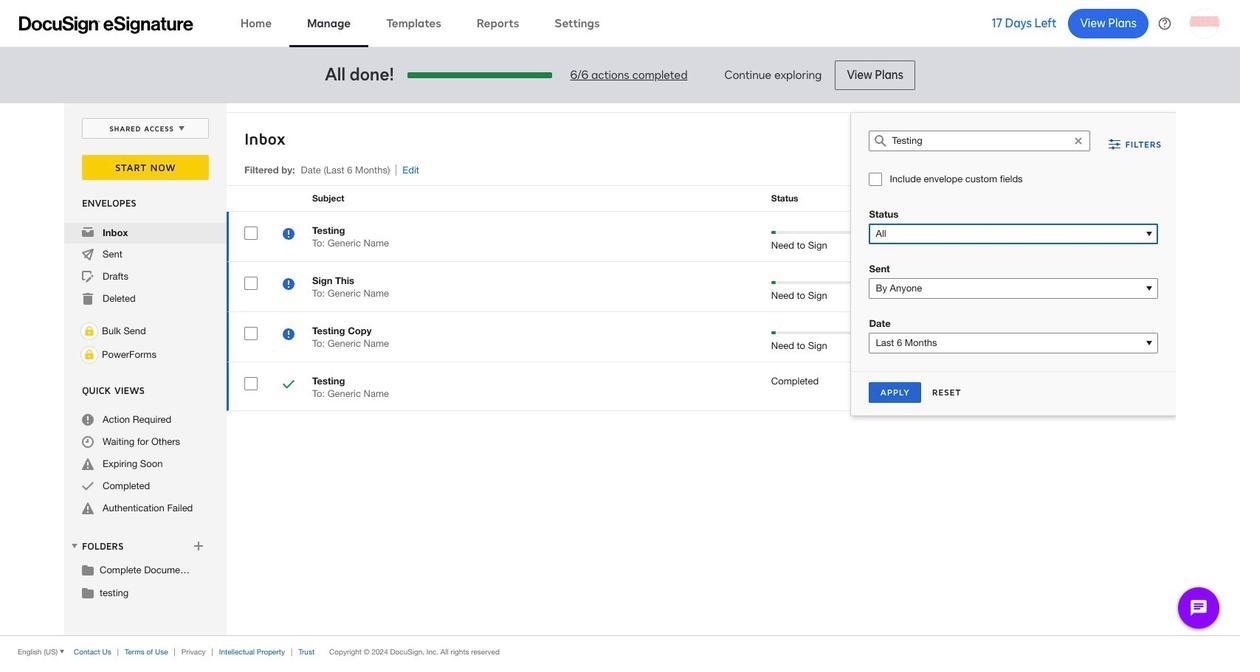 Task type: describe. For each thing, give the bounding box(es) containing it.
lock image
[[81, 346, 98, 364]]

trash image
[[82, 293, 94, 305]]

folder image
[[82, 587, 94, 599]]

clock image
[[82, 436, 94, 448]]

your uploaded profile image image
[[1191, 8, 1220, 38]]

2 need to sign image from the top
[[283, 329, 295, 343]]

folder image
[[82, 564, 94, 576]]

completed image
[[82, 481, 94, 493]]

view folders image
[[69, 541, 81, 552]]

secondary navigation region
[[64, 103, 1180, 636]]

inbox image
[[82, 227, 94, 239]]



Task type: locate. For each thing, give the bounding box(es) containing it.
1 need to sign image from the top
[[283, 278, 295, 292]]

draft image
[[82, 271, 94, 283]]

need to sign image down need to sign icon
[[283, 278, 295, 292]]

lock image
[[81, 323, 98, 340]]

need to sign image up completed icon
[[283, 329, 295, 343]]

action required image
[[82, 414, 94, 426]]

docusign esignature image
[[19, 16, 194, 34]]

alert image
[[82, 503, 94, 515]]

alert image
[[82, 459, 94, 470]]

completed image
[[283, 379, 295, 393]]

more info region
[[0, 636, 1241, 668]]

need to sign image
[[283, 278, 295, 292], [283, 329, 295, 343]]

sent image
[[82, 249, 94, 261]]

0 vertical spatial need to sign image
[[283, 278, 295, 292]]

need to sign image
[[283, 228, 295, 242]]

Search Inbox and Folders text field
[[893, 131, 1068, 151]]

1 vertical spatial need to sign image
[[283, 329, 295, 343]]



Task type: vqa. For each thing, say whether or not it's contained in the screenshot.
'Inbox' IMAGE
yes



